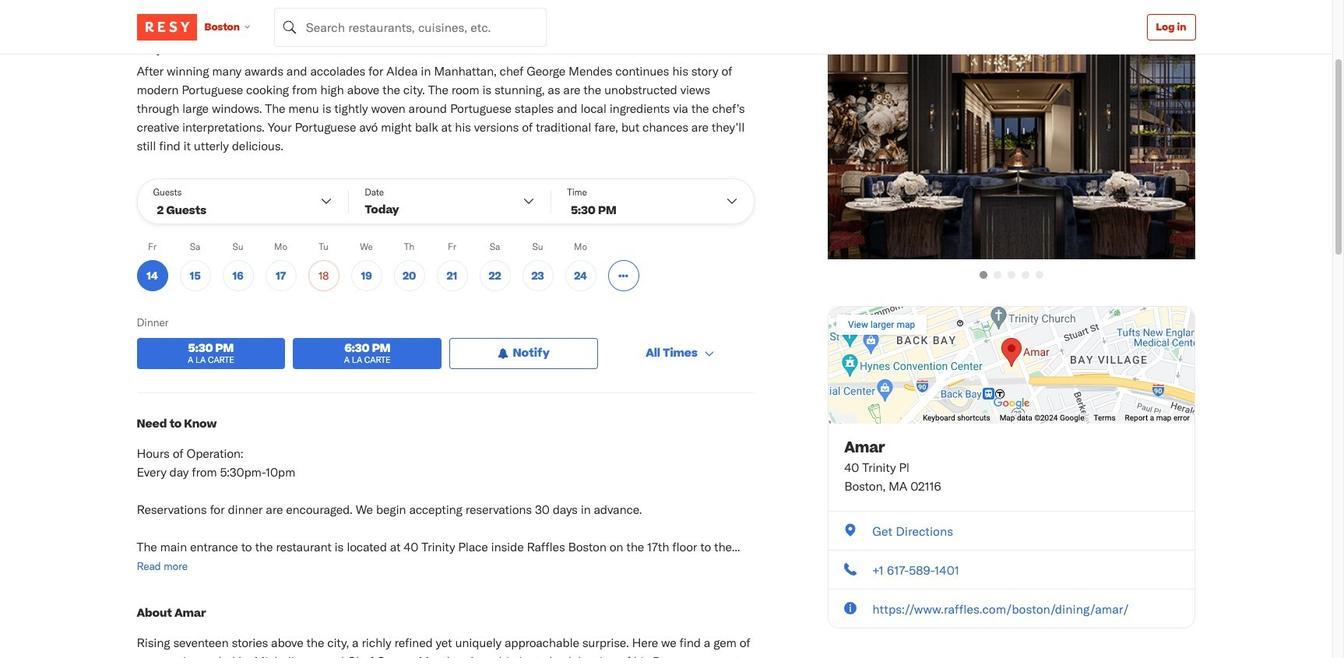 Task type: vqa. For each thing, say whether or not it's contained in the screenshot.
4.8 out of 5 stars icon
no



Task type: describe. For each thing, give the bounding box(es) containing it.
Search restaurants, cuisines, etc. text field
[[274, 7, 547, 46]]



Task type: locate. For each thing, give the bounding box(es) containing it.
None field
[[274, 7, 547, 46]]



